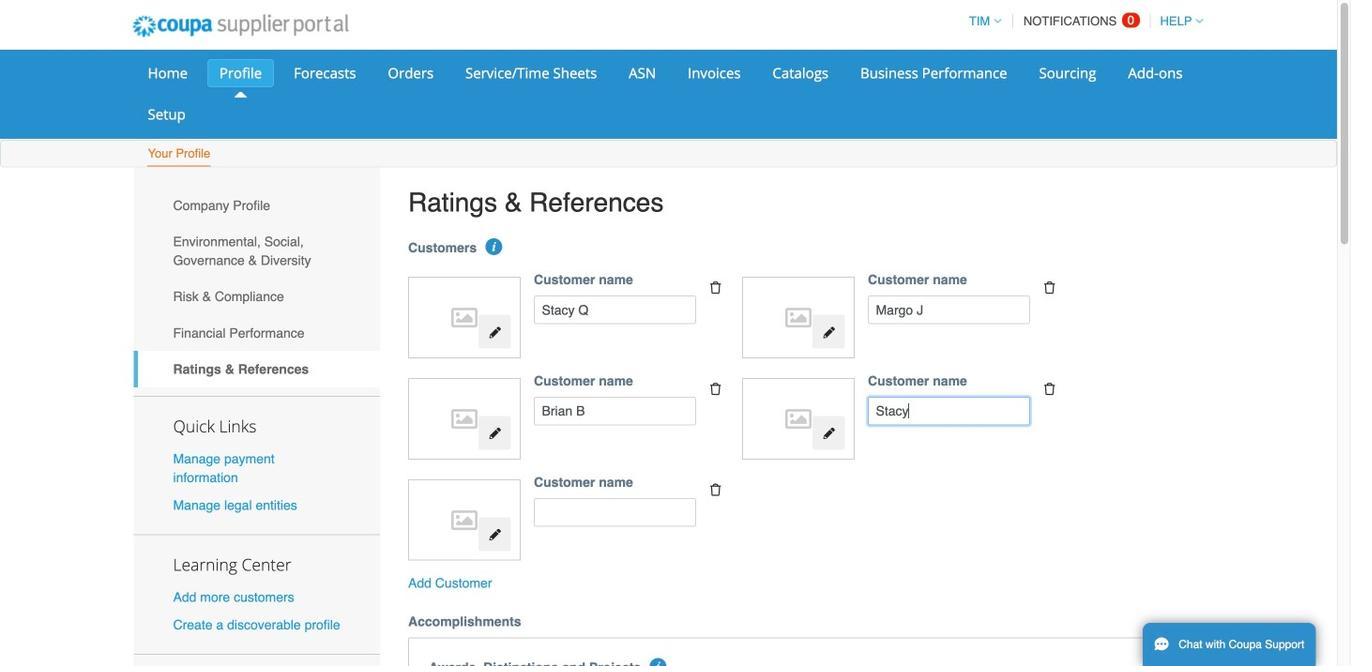 Task type: locate. For each thing, give the bounding box(es) containing it.
navigation
[[961, 3, 1204, 39]]

logo image
[[418, 287, 511, 349], [752, 287, 845, 349], [418, 388, 511, 450], [752, 388, 845, 450], [418, 489, 511, 551]]

0 horizontal spatial additional information image
[[486, 238, 503, 255]]

coupa supplier portal image
[[120, 3, 361, 50]]

change image image
[[488, 326, 501, 339], [822, 326, 836, 339], [488, 427, 501, 440], [822, 427, 836, 440], [488, 528, 501, 542]]

1 horizontal spatial additional information image
[[650, 659, 667, 666]]

additional information image
[[486, 238, 503, 255], [650, 659, 667, 666]]

None text field
[[534, 397, 696, 426], [868, 397, 1030, 426], [534, 397, 696, 426], [868, 397, 1030, 426]]

1 vertical spatial additional information image
[[650, 659, 667, 666]]

None text field
[[534, 296, 696, 324], [868, 296, 1030, 324], [534, 498, 696, 527], [534, 296, 696, 324], [868, 296, 1030, 324], [534, 498, 696, 527]]



Task type: vqa. For each thing, say whether or not it's contained in the screenshot.
Support
no



Task type: describe. For each thing, give the bounding box(es) containing it.
0 vertical spatial additional information image
[[486, 238, 503, 255]]



